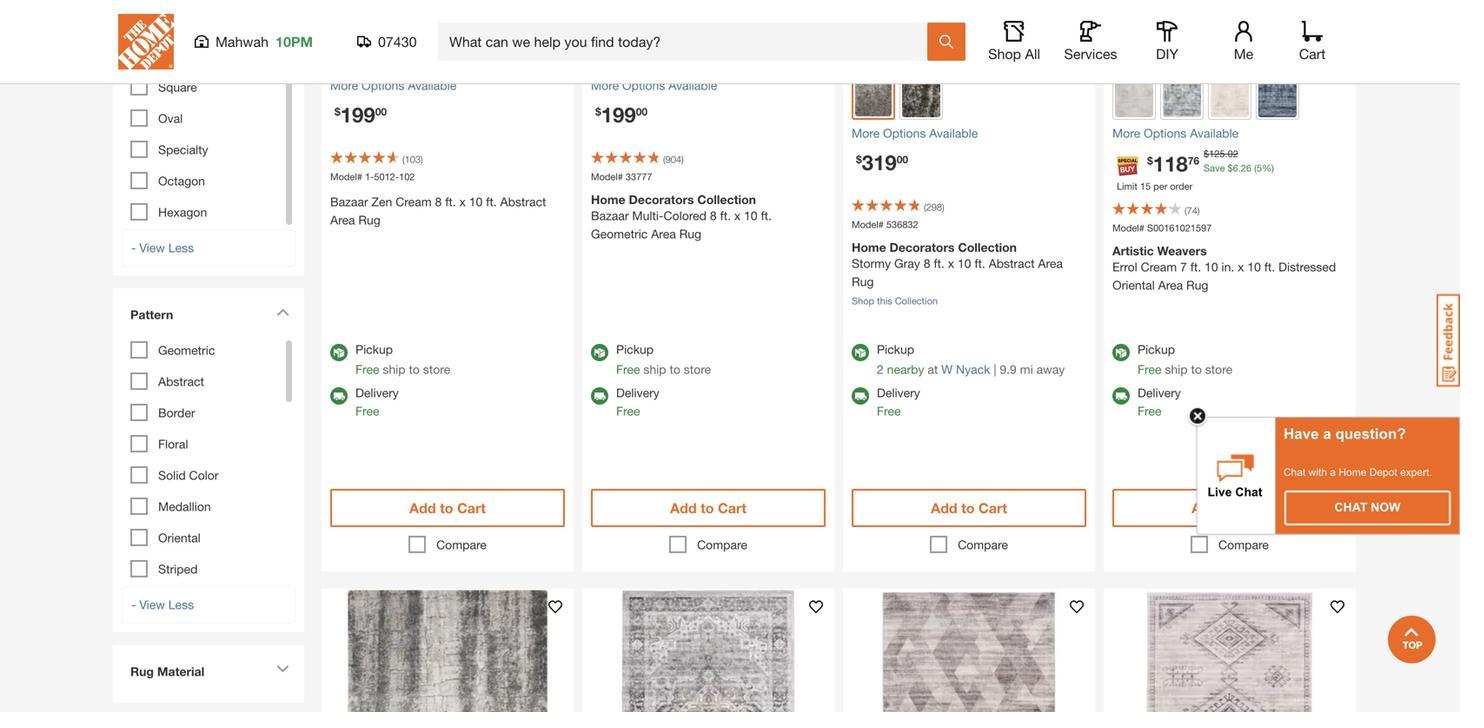 Task type: describe. For each thing, give the bounding box(es) containing it.
pickup for s00161021597
[[1138, 343, 1175, 357]]

limit
[[1117, 181, 1138, 192]]

pattern
[[130, 308, 173, 322]]

free for available shipping icon for artistic weavers errol cream 7 ft. 10 in. x 10 ft. distressed oriental area rug
[[1138, 404, 1162, 419]]

more options available for more options available link below the 'bazaar zen cream 8 ft. x 10 ft. abstract area rug' "image"
[[330, 78, 457, 93]]

store for errol cream 7 ft. 10 in. x 10 ft. distressed oriental area rug
[[1206, 363, 1233, 377]]

7
[[1181, 260, 1187, 274]]

1 horizontal spatial collection
[[895, 296, 938, 307]]

home decorators collection bazaar multi-colored 8 ft. x 10 ft. geometric area rug
[[591, 193, 772, 241]]

more options available for more options available link under what can we help you find today? search field
[[591, 78, 717, 93]]

model# 1-5012-102
[[330, 171, 415, 183]]

5
[[1257, 163, 1262, 174]]

hexagon link
[[158, 205, 207, 220]]

w
[[942, 363, 953, 377]]

errol
[[1113, 260, 1138, 274]]

now
[[1371, 501, 1401, 515]]

$ 125 . 02 save $ 6 . 26 ( 5 %) limit 15 per order
[[1117, 148, 1274, 192]]

delivery free for 1-
[[356, 386, 399, 419]]

|
[[994, 363, 997, 377]]

chat now
[[1335, 501, 1401, 515]]

8 inside home decorators collection bazaar multi-colored 8 ft. x 10 ft. geometric area rug
[[710, 209, 717, 223]]

00 for ( 298 )
[[897, 153, 908, 166]]

298
[[926, 202, 942, 213]]

cream image
[[1211, 79, 1249, 117]]

( for model# 1-5012-102
[[402, 154, 405, 165]]

geometric inside home decorators collection bazaar multi-colored 8 ft. x 10 ft. geometric area rug
[[591, 227, 648, 241]]

( for model# 33777
[[663, 154, 666, 165]]

more options available link down what can we help you find today? search field
[[591, 77, 826, 95]]

stormy gray 8 ft. x 10 ft. abstract area rug image
[[843, 0, 1095, 68]]

( for model# s00161021597
[[1185, 205, 1187, 216]]

available for pickup image for model# 1-5012-102
[[330, 344, 348, 362]]

mi
[[1020, 363, 1033, 377]]

9.9
[[1000, 363, 1017, 377]]

area inside artistic weavers errol cream 7 ft. 10 in. x 10 ft. distressed oriental area rug
[[1158, 278, 1183, 293]]

shop all button
[[987, 21, 1042, 63]]

chat now link
[[1286, 492, 1450, 525]]

available for more options available link above 02 at top right
[[1190, 126, 1239, 140]]

available shipping image for artistic weavers errol cream 7 ft. 10 in. x 10 ft. distressed oriental area rug
[[1113, 388, 1130, 405]]

available for pickup image for model# 536832
[[852, 344, 869, 362]]

collection for 10
[[697, 193, 756, 207]]

( 103 )
[[402, 154, 423, 165]]

5012-
[[374, 171, 399, 183]]

save
[[1204, 163, 1225, 174]]

weavers
[[1158, 244, 1207, 258]]

1 horizontal spatial .
[[1239, 163, 1241, 174]]

caret icon image for pattern
[[276, 309, 289, 316]]

me button
[[1216, 21, 1272, 63]]

home for home decorators collection stormy gray 8 ft. x 10 ft. abstract area rug shop this collection
[[852, 240, 886, 255]]

0 horizontal spatial geometric
[[158, 343, 215, 358]]

view for oriental
[[139, 598, 165, 612]]

$ 199 00 for 1-
[[335, 102, 387, 127]]

free for available for pickup image
[[1138, 363, 1162, 377]]

solid color
[[158, 469, 219, 483]]

26
[[1241, 163, 1252, 174]]

in.
[[1222, 260, 1235, 274]]

medallion link
[[158, 500, 211, 514]]

more options available link down the 'bazaar zen cream 8 ft. x 10 ft. abstract area rug' "image"
[[330, 77, 565, 95]]

casann avenue 4 ft. x 6 ft. multi machine washable indoor area rug image
[[582, 589, 835, 713]]

view for hexagon
[[139, 241, 165, 255]]

536832
[[887, 219, 919, 230]]

available shipping image for home decorators collection bazaar multi-colored 8 ft. x 10 ft. geometric area rug
[[591, 388, 609, 405]]

zen
[[372, 195, 392, 209]]

76
[[1188, 155, 1200, 167]]

border link
[[158, 406, 195, 420]]

compare for model# 1-5012-102
[[436, 538, 487, 552]]

add to cart for model# 33777
[[670, 500, 747, 517]]

33777
[[626, 171, 652, 183]]

geometric link
[[158, 343, 215, 358]]

%)
[[1262, 163, 1274, 174]]

all
[[1025, 46, 1040, 62]]

pickup for 33777
[[616, 343, 654, 357]]

away
[[1037, 363, 1065, 377]]

00 for ( 904 )
[[636, 106, 648, 118]]

hexagon
[[158, 205, 207, 220]]

$ for model# 536832
[[856, 153, 862, 166]]

15
[[1140, 181, 1151, 192]]

1 pickup free ship to store from the left
[[356, 343, 450, 377]]

solid
[[158, 469, 186, 483]]

102
[[399, 171, 415, 183]]

) for ( 904 )
[[682, 154, 684, 165]]

gray image
[[855, 80, 892, 117]]

cart for model# 1-5012-102
[[457, 500, 486, 517]]

model# 33777
[[591, 171, 652, 183]]

available for pickup image
[[1113, 344, 1130, 362]]

bazaar zen cream 8 ft. x 10 ft. abstract area rug image
[[322, 0, 574, 68]]

round link
[[158, 49, 194, 63]]

oval link
[[158, 111, 183, 126]]

area inside home decorators collection stormy gray 8 ft. x 10 ft. abstract area rug shop this collection
[[1038, 256, 1063, 271]]

abstract inside home decorators collection stormy gray 8 ft. x 10 ft. abstract area rug shop this collection
[[989, 256, 1035, 271]]

have a question?
[[1284, 426, 1406, 442]]

denim image
[[1259, 79, 1297, 117]]

pattern link
[[122, 297, 296, 337]]

$ down 02 at top right
[[1228, 163, 1233, 174]]

compare for model# 536832
[[958, 538, 1008, 552]]

solid color link
[[158, 469, 219, 483]]

) for ( 298 )
[[942, 202, 945, 213]]

gray
[[895, 256, 920, 271]]

$ for model# 33777
[[595, 106, 601, 118]]

add to cart button for model# 1-5012-102
[[330, 489, 565, 528]]

02
[[1228, 148, 1239, 160]]

bazaar multi-colored 8 ft. x 10 ft. geometric area rug image
[[582, 0, 835, 68]]

shop inside button
[[988, 46, 1021, 62]]

per
[[1154, 181, 1168, 192]]

319
[[862, 150, 897, 175]]

material
[[157, 665, 205, 679]]

question?
[[1336, 426, 1406, 442]]

$ 118 76
[[1147, 151, 1200, 176]]

with
[[1309, 467, 1327, 479]]

10 inside home decorators collection stormy gray 8 ft. x 10 ft. abstract area rug shop this collection
[[958, 256, 971, 271]]

striped
[[158, 562, 198, 577]]

shop inside home decorators collection stormy gray 8 ft. x 10 ft. abstract area rug shop this collection
[[852, 296, 875, 307]]

ship for artistic weavers errol cream 7 ft. 10 in. x 10 ft. distressed oriental area rug
[[1165, 363, 1188, 377]]

$ for model# 1-5012-102
[[335, 106, 340, 118]]

What can we help you find today? search field
[[449, 23, 927, 60]]

floral
[[158, 437, 188, 452]]

10 inside bazaar zen cream 8 ft. x 10 ft. abstract area rug
[[469, 195, 483, 209]]

- view less link for hexagon
[[122, 230, 296, 267]]

charcoal image
[[902, 79, 941, 117]]

add for model# 536832
[[931, 500, 958, 517]]

2
[[877, 363, 884, 377]]

pickup 2 nearby at w nyack | 9.9 mi away
[[877, 343, 1065, 377]]

me
[[1234, 46, 1254, 62]]

more options available link down "charcoal" icon on the right top of the page
[[852, 124, 1087, 143]]

) for ( 74 )
[[1198, 205, 1200, 216]]

103
[[405, 154, 421, 165]]

at
[[928, 363, 938, 377]]

chat with a home depot expert.
[[1284, 467, 1432, 479]]

ship for home decorators collection bazaar multi-colored 8 ft. x 10 ft. geometric area rug
[[644, 363, 666, 377]]

) for ( 103 )
[[421, 154, 423, 165]]

octagon link
[[158, 174, 205, 188]]

s00161021597
[[1147, 223, 1212, 234]]

00 for ( 103 )
[[375, 106, 387, 118]]

pickup free ship to store for artistic weavers errol cream 7 ft. 10 in. x 10 ft. distressed oriental area rug
[[1138, 343, 1233, 377]]

stormy
[[852, 256, 891, 271]]

( 74 )
[[1185, 205, 1200, 216]]

depot
[[1370, 467, 1398, 479]]

- for oriental
[[131, 598, 136, 612]]

more options available link up 02 at top right
[[1113, 124, 1347, 143]]

delivery for s00161021597
[[1138, 386, 1181, 400]]

services button
[[1063, 21, 1119, 63]]

8 inside home decorators collection stormy gray 8 ft. x 10 ft. abstract area rug shop this collection
[[924, 256, 931, 271]]

striped link
[[158, 562, 198, 577]]

bazaar zen cream 8 ft. x 10 ft. abstract area rug
[[330, 195, 546, 227]]

diy
[[1156, 46, 1179, 62]]

square
[[158, 80, 197, 94]]

199 for 1-
[[340, 102, 375, 127]]

taupe image
[[1115, 79, 1154, 117]]

distressed
[[1279, 260, 1336, 274]]

mahwah 10pm
[[216, 33, 313, 50]]

runner link
[[158, 17, 197, 32]]

free for available shipping image
[[877, 404, 901, 419]]

runner
[[158, 17, 197, 32]]

area inside home decorators collection bazaar multi-colored 8 ft. x 10 ft. geometric area rug
[[651, 227, 676, 241]]

bazaar zen cream 8 ft. x 10 ft. abstract area rug link
[[330, 193, 565, 230]]

oriental link
[[158, 531, 201, 546]]



Task type: vqa. For each thing, say whether or not it's contained in the screenshot.
Items
no



Task type: locate. For each thing, give the bounding box(es) containing it.
2 horizontal spatial ship
[[1165, 363, 1188, 377]]

chat
[[1284, 467, 1306, 479]]

0 horizontal spatial available for pickup image
[[330, 344, 348, 362]]

125
[[1209, 148, 1225, 160]]

2 - view less link from the top
[[122, 587, 296, 624]]

$ 199 00 up model# 33777
[[595, 102, 648, 127]]

0 vertical spatial .
[[1225, 148, 1228, 160]]

2 view from the top
[[139, 598, 165, 612]]

1-
[[365, 171, 374, 183]]

3 delivery from the left
[[877, 386, 920, 400]]

2 available for pickup image from the left
[[591, 344, 609, 362]]

free for first available shipping icon from the left
[[356, 404, 379, 419]]

3 store from the left
[[1206, 363, 1233, 377]]

2 horizontal spatial home
[[1339, 467, 1367, 479]]

model# for model# 536832
[[852, 219, 884, 230]]

$ 199 00 for 33777
[[595, 102, 648, 127]]

1 horizontal spatial available for pickup image
[[591, 344, 609, 362]]

more options available down 07430
[[330, 78, 457, 93]]

view down "hexagon"
[[139, 241, 165, 255]]

less for oriental
[[168, 598, 194, 612]]

0 vertical spatial cream
[[396, 195, 432, 209]]

$ up model# 1-5012-102
[[335, 106, 340, 118]]

1 vertical spatial geometric
[[158, 343, 215, 358]]

octagon
[[158, 174, 205, 188]]

1 vertical spatial -
[[131, 598, 136, 612]]

model# for model# 33777
[[591, 171, 623, 183]]

shop this collection link
[[852, 296, 938, 307]]

10pm
[[276, 33, 313, 50]]

1 vertical spatial less
[[168, 598, 194, 612]]

1 ship from the left
[[383, 363, 406, 377]]

home inside home decorators collection stormy gray 8 ft. x 10 ft. abstract area rug shop this collection
[[852, 240, 886, 255]]

x inside bazaar zen cream 8 ft. x 10 ft. abstract area rug
[[459, 195, 466, 209]]

1 horizontal spatial $ 199 00
[[595, 102, 648, 127]]

0 horizontal spatial ship
[[383, 363, 406, 377]]

options up $ 319 00
[[883, 126, 926, 140]]

)
[[421, 154, 423, 165], [682, 154, 684, 165], [942, 202, 945, 213], [1198, 205, 1200, 216]]

1 horizontal spatial oriental
[[1113, 278, 1155, 293]]

options
[[362, 78, 405, 93], [622, 78, 665, 93], [883, 126, 926, 140], [1144, 126, 1187, 140]]

add to cart for model# 536832
[[931, 500, 1007, 517]]

8 inside bazaar zen cream 8 ft. x 10 ft. abstract area rug
[[435, 195, 442, 209]]

cream inside artistic weavers errol cream 7 ft. 10 in. x 10 ft. distressed oriental area rug
[[1141, 260, 1177, 274]]

3 pickup from the left
[[877, 343, 915, 357]]

rug material
[[130, 665, 205, 679]]

1 vertical spatial collection
[[958, 240, 1017, 255]]

pickup
[[356, 343, 393, 357], [616, 343, 654, 357], [877, 343, 915, 357], [1138, 343, 1175, 357]]

0 vertical spatial oriental
[[1113, 278, 1155, 293]]

3 add from the left
[[931, 500, 958, 517]]

ft.
[[445, 195, 456, 209], [486, 195, 497, 209], [720, 209, 731, 223], [761, 209, 772, 223], [934, 256, 945, 271], [975, 256, 986, 271], [1191, 260, 1202, 274], [1265, 260, 1275, 274]]

rug material link
[[122, 655, 296, 695]]

available shipping image
[[330, 388, 348, 405], [591, 388, 609, 405], [1113, 388, 1130, 405]]

more options available up $ 118 76 at the right top
[[1113, 126, 1239, 140]]

$ up 15
[[1147, 155, 1153, 167]]

0 horizontal spatial pickup free ship to store
[[356, 343, 450, 377]]

collection for ft.
[[958, 240, 1017, 255]]

$ inside $ 319 00
[[856, 153, 862, 166]]

2 add to cart from the left
[[670, 500, 747, 517]]

available for more options available link below the 'bazaar zen cream 8 ft. x 10 ft. abstract area rug' "image"
[[408, 78, 457, 93]]

colored
[[664, 209, 707, 223]]

a right have
[[1323, 426, 1332, 442]]

4 compare from the left
[[1219, 538, 1269, 552]]

area down model# 1-5012-102
[[330, 213, 355, 227]]

- view less for oriental
[[131, 598, 194, 612]]

available down "charcoal" icon on the right top of the page
[[929, 126, 978, 140]]

home down model# 33777
[[591, 193, 626, 207]]

$ down 'gray' 'image'
[[856, 153, 862, 166]]

07430 button
[[357, 33, 417, 50]]

cream left 7
[[1141, 260, 1177, 274]]

4 delivery free from the left
[[1138, 386, 1181, 419]]

rug inside bazaar zen cream 8 ft. x 10 ft. abstract area rug
[[359, 213, 381, 227]]

cart for model# 33777
[[718, 500, 747, 517]]

1 - from the top
[[131, 241, 136, 255]]

199 up model# 33777
[[601, 102, 636, 127]]

3 ship from the left
[[1165, 363, 1188, 377]]

view down striped link on the left bottom of the page
[[139, 598, 165, 612]]

delivery for 536832
[[877, 386, 920, 400]]

1 pickup from the left
[[356, 343, 393, 357]]

rug down 7
[[1187, 278, 1209, 293]]

3 pickup free ship to store from the left
[[1138, 343, 1233, 377]]

1 horizontal spatial abstract
[[500, 195, 546, 209]]

1 horizontal spatial home
[[852, 240, 886, 255]]

2 compare from the left
[[697, 538, 748, 552]]

2 - view less from the top
[[131, 598, 194, 612]]

0 vertical spatial geometric
[[591, 227, 648, 241]]

0 horizontal spatial abstract
[[158, 375, 204, 389]]

rug down colored
[[679, 227, 702, 241]]

1 $ 199 00 from the left
[[335, 102, 387, 127]]

1 vertical spatial decorators
[[890, 240, 955, 255]]

2 $ 199 00 from the left
[[595, 102, 648, 127]]

the home depot logo image
[[118, 14, 174, 70]]

1 delivery free from the left
[[356, 386, 399, 419]]

1 vertical spatial - view less
[[131, 598, 194, 612]]

x inside home decorators collection bazaar multi-colored 8 ft. x 10 ft. geometric area rug
[[734, 209, 741, 223]]

this
[[877, 296, 892, 307]]

x inside artistic weavers errol cream 7 ft. 10 in. x 10 ft. distressed oriental area rug
[[1238, 260, 1244, 274]]

3 add to cart from the left
[[931, 500, 1007, 517]]

3 compare from the left
[[958, 538, 1008, 552]]

specialty link
[[158, 143, 208, 157]]

0 horizontal spatial store
[[423, 363, 450, 377]]

1 vertical spatial view
[[139, 598, 165, 612]]

2 delivery from the left
[[616, 386, 660, 400]]

home left depot
[[1339, 467, 1367, 479]]

geometric up 'abstract' link
[[158, 343, 215, 358]]

1 available shipping image from the left
[[330, 388, 348, 405]]

- up "pattern"
[[131, 241, 136, 255]]

area inside bazaar zen cream 8 ft. x 10 ft. abstract area rug
[[330, 213, 355, 227]]

delivery free for 33777
[[616, 386, 660, 419]]

1 vertical spatial .
[[1239, 163, 1241, 174]]

pickup free ship to store for home decorators collection bazaar multi-colored 8 ft. x 10 ft. geometric area rug
[[616, 343, 711, 377]]

1 horizontal spatial 199
[[601, 102, 636, 127]]

rug left "material"
[[130, 665, 154, 679]]

available up 125
[[1190, 126, 1239, 140]]

0 vertical spatial - view less
[[131, 241, 194, 255]]

caret icon image for rug material
[[276, 666, 289, 674]]

oval
[[158, 111, 183, 126]]

home for home decorators collection bazaar multi-colored 8 ft. x 10 ft. geometric area rug
[[591, 193, 626, 207]]

2 pickup free ship to store from the left
[[616, 343, 711, 377]]

6
[[1233, 163, 1239, 174]]

2 vertical spatial abstract
[[158, 375, 204, 389]]

2 vertical spatial home
[[1339, 467, 1367, 479]]

area down 7
[[1158, 278, 1183, 293]]

shop
[[988, 46, 1021, 62], [852, 296, 875, 307]]

free for available for pickup icon for model# 33777
[[616, 363, 640, 377]]

bazaar inside home decorators collection bazaar multi-colored 8 ft. x 10 ft. geometric area rug
[[591, 209, 629, 223]]

1 vertical spatial caret icon image
[[276, 666, 289, 674]]

border
[[158, 406, 195, 420]]

medallion
[[158, 500, 211, 514]]

shop all
[[988, 46, 1040, 62]]

available down what can we help you find today? search field
[[669, 78, 717, 93]]

1 horizontal spatial store
[[684, 363, 711, 377]]

0 vertical spatial decorators
[[629, 193, 694, 207]]

0 vertical spatial view
[[139, 241, 165, 255]]

bazaar inside bazaar zen cream 8 ft. x 10 ft. abstract area rug
[[330, 195, 368, 209]]

1 horizontal spatial cream
[[1141, 260, 1177, 274]]

3 add to cart button from the left
[[852, 489, 1087, 528]]

2 add from the left
[[670, 500, 697, 517]]

delivery for 33777
[[616, 386, 660, 400]]

decorators for 8
[[890, 240, 955, 255]]

add to cart
[[410, 500, 486, 517], [670, 500, 747, 517], [931, 500, 1007, 517], [1192, 500, 1268, 517]]

model# up artistic
[[1113, 223, 1145, 234]]

- view less
[[131, 241, 194, 255], [131, 598, 194, 612]]

( for model# 536832
[[924, 202, 926, 213]]

store for bazaar multi-colored 8 ft. x 10 ft. geometric area rug
[[684, 363, 711, 377]]

a
[[1323, 426, 1332, 442], [1330, 467, 1336, 479]]

rug down zen at the left
[[359, 213, 381, 227]]

cream inside bazaar zen cream 8 ft. x 10 ft. abstract area rug
[[396, 195, 432, 209]]

delivery free for s00161021597
[[1138, 386, 1181, 419]]

rug inside home decorators collection bazaar multi-colored 8 ft. x 10 ft. geometric area rug
[[679, 227, 702, 241]]

1 horizontal spatial geometric
[[591, 227, 648, 241]]

model# for model# 1-5012-102
[[330, 171, 362, 183]]

0 horizontal spatial 199
[[340, 102, 375, 127]]

decorators for colored
[[629, 193, 694, 207]]

a right with
[[1330, 467, 1336, 479]]

available for more options available link under what can we help you find today? search field
[[669, 78, 717, 93]]

4 add from the left
[[1192, 500, 1218, 517]]

( inside $ 125 . 02 save $ 6 . 26 ( 5 %) limit 15 per order
[[1255, 163, 1257, 174]]

model# left 536832
[[852, 219, 884, 230]]

multi-
[[632, 209, 664, 223]]

1 - view less link from the top
[[122, 230, 296, 267]]

$
[[335, 106, 340, 118], [595, 106, 601, 118], [1204, 148, 1209, 160], [856, 153, 862, 166], [1147, 155, 1153, 167], [1228, 163, 1233, 174]]

pickup inside pickup 2 nearby at w nyack | 9.9 mi away
[[877, 343, 915, 357]]

to
[[409, 363, 420, 377], [670, 363, 681, 377], [1191, 363, 1202, 377], [440, 500, 453, 517], [701, 500, 714, 517], [962, 500, 975, 517], [1222, 500, 1236, 517]]

options down what can we help you find today? search field
[[622, 78, 665, 93]]

rug inside home decorators collection stormy gray 8 ft. x 10 ft. abstract area rug shop this collection
[[852, 275, 874, 289]]

area down multi-
[[651, 227, 676, 241]]

services
[[1064, 46, 1118, 62]]

x
[[459, 195, 466, 209], [734, 209, 741, 223], [948, 256, 954, 271], [1238, 260, 1244, 274]]

options down 07430 'button'
[[362, 78, 405, 93]]

0 horizontal spatial 00
[[375, 106, 387, 118]]

1 vertical spatial shop
[[852, 296, 875, 307]]

- view less down striped link on the left bottom of the page
[[131, 598, 194, 612]]

more options available for more options available link underneath "charcoal" icon on the right top of the page
[[852, 126, 978, 140]]

1 - view less from the top
[[131, 241, 194, 255]]

$ for model# s00161021597
[[1204, 148, 1209, 160]]

caret icon image inside "rug material" link
[[276, 666, 289, 674]]

caret icon image
[[276, 309, 289, 316], [276, 666, 289, 674]]

cream
[[396, 195, 432, 209], [1141, 260, 1177, 274]]

1 store from the left
[[423, 363, 450, 377]]

0 horizontal spatial bazaar
[[330, 195, 368, 209]]

bazaar down the 1-
[[330, 195, 368, 209]]

delivery
[[356, 386, 399, 400], [616, 386, 660, 400], [877, 386, 920, 400], [1138, 386, 1181, 400]]

0 horizontal spatial available shipping image
[[330, 388, 348, 405]]

2 available shipping image from the left
[[591, 388, 609, 405]]

geometric down multi-
[[591, 227, 648, 241]]

0 vertical spatial -
[[131, 241, 136, 255]]

have
[[1284, 426, 1319, 442]]

available for pickup image for model# 33777
[[591, 344, 609, 362]]

0 horizontal spatial 8
[[435, 195, 442, 209]]

4 pickup from the left
[[1138, 343, 1175, 357]]

3 available for pickup image from the left
[[852, 344, 869, 362]]

free for available for pickup icon related to model# 1-5012-102
[[356, 363, 379, 377]]

mahwah
[[216, 33, 269, 50]]

- view less down "hexagon"
[[131, 241, 194, 255]]

0 horizontal spatial shop
[[852, 296, 875, 307]]

00 inside $ 319 00
[[897, 153, 908, 166]]

- view less for hexagon
[[131, 241, 194, 255]]

options up 118 on the top right
[[1144, 126, 1187, 140]]

00 up 33777
[[636, 106, 648, 118]]

$ 199 00 up the 1-
[[335, 102, 387, 127]]

0 vertical spatial collection
[[697, 193, 756, 207]]

1 vertical spatial a
[[1330, 467, 1336, 479]]

abstract inside bazaar zen cream 8 ft. x 10 ft. abstract area rug
[[500, 195, 546, 209]]

1 horizontal spatial bazaar
[[591, 209, 629, 223]]

1 vertical spatial abstract
[[989, 256, 1035, 271]]

anita road 4 ft. x 6 ft. multi machine washable indoor area rug image
[[1104, 589, 1356, 713]]

0 vertical spatial a
[[1323, 426, 1332, 442]]

less for hexagon
[[168, 241, 194, 255]]

x inside home decorators collection stormy gray 8 ft. x 10 ft. abstract area rug shop this collection
[[948, 256, 954, 271]]

1 horizontal spatial 00
[[636, 106, 648, 118]]

oriental inside artistic weavers errol cream 7 ft. 10 in. x 10 ft. distressed oriental area rug
[[1113, 278, 1155, 293]]

2 - from the top
[[131, 598, 136, 612]]

less down striped
[[168, 598, 194, 612]]

2 ship from the left
[[644, 363, 666, 377]]

1 vertical spatial - view less link
[[122, 587, 296, 624]]

904
[[666, 154, 682, 165]]

more options available for more options available link above 02 at top right
[[1113, 126, 1239, 140]]

collection inside home decorators collection bazaar multi-colored 8 ft. x 10 ft. geometric area rug
[[697, 193, 756, 207]]

199 for 33777
[[601, 102, 636, 127]]

more options available link
[[330, 77, 565, 95], [591, 77, 826, 95], [852, 124, 1087, 143], [1113, 124, 1347, 143]]

00 up 5012-
[[375, 106, 387, 118]]

- view less link down "hexagon"
[[122, 230, 296, 267]]

rug inside artistic weavers errol cream 7 ft. 10 in. x 10 ft. distressed oriental area rug
[[1187, 278, 1209, 293]]

1 vertical spatial cream
[[1141, 260, 1177, 274]]

delivery free for 536832
[[877, 386, 920, 419]]

dark blue image
[[1163, 79, 1201, 117]]

199 up the 1-
[[340, 102, 375, 127]]

cream down 102
[[396, 195, 432, 209]]

10 inside home decorators collection bazaar multi-colored 8 ft. x 10 ft. geometric area rug
[[744, 209, 758, 223]]

available down the 'bazaar zen cream 8 ft. x 10 ft. abstract area rug' "image"
[[408, 78, 457, 93]]

0 vertical spatial less
[[168, 241, 194, 255]]

1 horizontal spatial decorators
[[890, 240, 955, 255]]

model# 536832
[[852, 219, 919, 230]]

add
[[410, 500, 436, 517], [670, 500, 697, 517], [931, 500, 958, 517], [1192, 500, 1218, 517]]

2 caret icon image from the top
[[276, 666, 289, 674]]

- view less link for oriental
[[122, 587, 296, 624]]

- up rug material
[[131, 598, 136, 612]]

2 delivery free from the left
[[616, 386, 660, 419]]

artistic weavers errol cream 7 ft. 10 in. x 10 ft. distressed oriental area rug
[[1113, 244, 1336, 293]]

pickup for 536832
[[877, 343, 915, 357]]

1 add to cart from the left
[[410, 500, 486, 517]]

specialty
[[158, 143, 208, 157]]

1 vertical spatial home
[[852, 240, 886, 255]]

model# left 33777
[[591, 171, 623, 183]]

3 delivery free from the left
[[877, 386, 920, 419]]

4 add to cart from the left
[[1192, 500, 1268, 517]]

00 down "charcoal" icon on the right top of the page
[[897, 153, 908, 166]]

1 horizontal spatial available shipping image
[[591, 388, 609, 405]]

2 horizontal spatial store
[[1206, 363, 1233, 377]]

add to cart for model# 1-5012-102
[[410, 500, 486, 517]]

errol cream 7 ft. 10 in. x 10 ft. distressed oriental area rug image
[[1104, 0, 1356, 68]]

1 horizontal spatial pickup free ship to store
[[616, 343, 711, 377]]

$ up model# 33777
[[595, 106, 601, 118]]

0 vertical spatial - view less link
[[122, 230, 296, 267]]

0 horizontal spatial oriental
[[158, 531, 201, 546]]

shop left all
[[988, 46, 1021, 62]]

1 199 from the left
[[340, 102, 375, 127]]

3 available shipping image from the left
[[1113, 388, 1130, 405]]

- view less link
[[122, 230, 296, 267], [122, 587, 296, 624]]

feedback link image
[[1437, 294, 1460, 388]]

2 horizontal spatial collection
[[958, 240, 1017, 255]]

bazaar
[[330, 195, 368, 209], [591, 209, 629, 223]]

07430
[[378, 33, 417, 50]]

add for model# 1-5012-102
[[410, 500, 436, 517]]

0 horizontal spatial $ 199 00
[[335, 102, 387, 127]]

decorators inside home decorators collection bazaar multi-colored 8 ft. x 10 ft. geometric area rug
[[629, 193, 694, 207]]

$ 319 00
[[856, 150, 908, 175]]

0 vertical spatial abstract
[[500, 195, 546, 209]]

collection
[[697, 193, 756, 207], [958, 240, 1017, 255], [895, 296, 938, 307]]

compare
[[436, 538, 487, 552], [697, 538, 748, 552], [958, 538, 1008, 552], [1219, 538, 1269, 552]]

oriental down errol
[[1113, 278, 1155, 293]]

$ inside $ 118 76
[[1147, 155, 1153, 167]]

less down hexagon 'link'
[[168, 241, 194, 255]]

oriental
[[1113, 278, 1155, 293], [158, 531, 201, 546]]

cart for model# 536832
[[979, 500, 1007, 517]]

2 add to cart button from the left
[[591, 489, 826, 528]]

1 view from the top
[[139, 241, 165, 255]]

add for model# 33777
[[670, 500, 697, 517]]

1 add from the left
[[410, 500, 436, 517]]

available for more options available link underneath "charcoal" icon on the right top of the page
[[929, 126, 978, 140]]

free
[[356, 363, 379, 377], [616, 363, 640, 377], [1138, 363, 1162, 377], [356, 404, 379, 419], [616, 404, 640, 419], [877, 404, 901, 419], [1138, 404, 1162, 419]]

available shipping image
[[852, 388, 869, 405]]

pickup for 1-
[[356, 343, 393, 357]]

2 store from the left
[[684, 363, 711, 377]]

add to cart button for model# 536832
[[852, 489, 1087, 528]]

more options available down "charcoal" icon on the right top of the page
[[852, 126, 978, 140]]

store
[[423, 363, 450, 377], [684, 363, 711, 377], [1206, 363, 1233, 377]]

compare for model# 33777
[[697, 538, 748, 552]]

0 vertical spatial caret icon image
[[276, 309, 289, 316]]

2 horizontal spatial available shipping image
[[1113, 388, 1130, 405]]

0 horizontal spatial cream
[[396, 195, 432, 209]]

1 horizontal spatial shop
[[988, 46, 1021, 62]]

2 horizontal spatial pickup free ship to store
[[1138, 343, 1233, 377]]

- view less link down striped link on the left bottom of the page
[[122, 587, 296, 624]]

square link
[[158, 80, 197, 94]]

decorators up the gray
[[890, 240, 955, 255]]

home inside home decorators collection bazaar multi-colored 8 ft. x 10 ft. geometric area rug
[[591, 193, 626, 207]]

1 horizontal spatial 8
[[710, 209, 717, 223]]

bazaar left multi-
[[591, 209, 629, 223]]

1 caret icon image from the top
[[276, 309, 289, 316]]

1 add to cart button from the left
[[330, 489, 565, 528]]

delivery for 1-
[[356, 386, 399, 400]]

nearby
[[887, 363, 924, 377]]

0 horizontal spatial .
[[1225, 148, 1228, 160]]

2 pickup from the left
[[616, 343, 654, 357]]

artistic
[[1113, 244, 1154, 258]]

2 less from the top
[[168, 598, 194, 612]]

more
[[330, 78, 358, 93], [591, 78, 619, 93], [852, 126, 880, 140], [1113, 126, 1141, 140]]

rug down the stormy on the right of page
[[852, 275, 874, 289]]

2 horizontal spatial 00
[[897, 153, 908, 166]]

118
[[1153, 151, 1188, 176]]

2 199 from the left
[[601, 102, 636, 127]]

free for available shipping icon associated with home decorators collection bazaar multi-colored 8 ft. x 10 ft. geometric area rug
[[616, 404, 640, 419]]

- for hexagon
[[131, 241, 136, 255]]

0 horizontal spatial collection
[[697, 193, 756, 207]]

4 add to cart button from the left
[[1113, 489, 1347, 528]]

0 horizontal spatial decorators
[[629, 193, 694, 207]]

2 horizontal spatial available for pickup image
[[852, 344, 869, 362]]

1 compare from the left
[[436, 538, 487, 552]]

oriental up striped
[[158, 531, 201, 546]]

available
[[408, 78, 457, 93], [669, 78, 717, 93], [929, 126, 978, 140], [1190, 126, 1239, 140]]

0 vertical spatial home
[[591, 193, 626, 207]]

home up the stormy on the right of page
[[852, 240, 886, 255]]

caret icon image inside pattern link
[[276, 309, 289, 316]]

decorators inside home decorators collection stormy gray 8 ft. x 10 ft. abstract area rug shop this collection
[[890, 240, 955, 255]]

decorators up multi-
[[629, 193, 694, 207]]

1 horizontal spatial ship
[[644, 363, 666, 377]]

0 vertical spatial shop
[[988, 46, 1021, 62]]

$ right 76
[[1204, 148, 1209, 160]]

cheval drive 4 ft. x 6 ft. multi machine washable indoor area rug image
[[843, 589, 1095, 713]]

shop left this
[[852, 296, 875, 307]]

0 horizontal spatial home
[[591, 193, 626, 207]]

74
[[1187, 205, 1198, 216]]

model# for model# s00161021597
[[1113, 223, 1145, 234]]

more options available down what can we help you find today? search field
[[591, 78, 717, 93]]

10
[[469, 195, 483, 209], [744, 209, 758, 223], [958, 256, 971, 271], [1205, 260, 1218, 274], [1248, 260, 1261, 274]]

2 horizontal spatial 8
[[924, 256, 931, 271]]

view
[[139, 241, 165, 255], [139, 598, 165, 612]]

less
[[168, 241, 194, 255], [168, 598, 194, 612]]

2 horizontal spatial abstract
[[989, 256, 1035, 271]]

1 delivery from the left
[[356, 386, 399, 400]]

available for pickup image
[[330, 344, 348, 362], [591, 344, 609, 362], [852, 344, 869, 362]]

1 vertical spatial oriental
[[158, 531, 201, 546]]

add to cart button for model# 33777
[[591, 489, 826, 528]]

199
[[340, 102, 375, 127], [601, 102, 636, 127]]

2 vertical spatial collection
[[895, 296, 938, 307]]

model# left the 1-
[[330, 171, 362, 183]]

1 available for pickup image from the left
[[330, 344, 348, 362]]

sweet dreams 8 ft. x 10 ft. ivory/charcoal contemporary abstract area rug image
[[322, 589, 574, 713]]

4 delivery from the left
[[1138, 386, 1181, 400]]

1 less from the top
[[168, 241, 194, 255]]

( 298 )
[[924, 202, 945, 213]]

area left errol
[[1038, 256, 1063, 271]]



